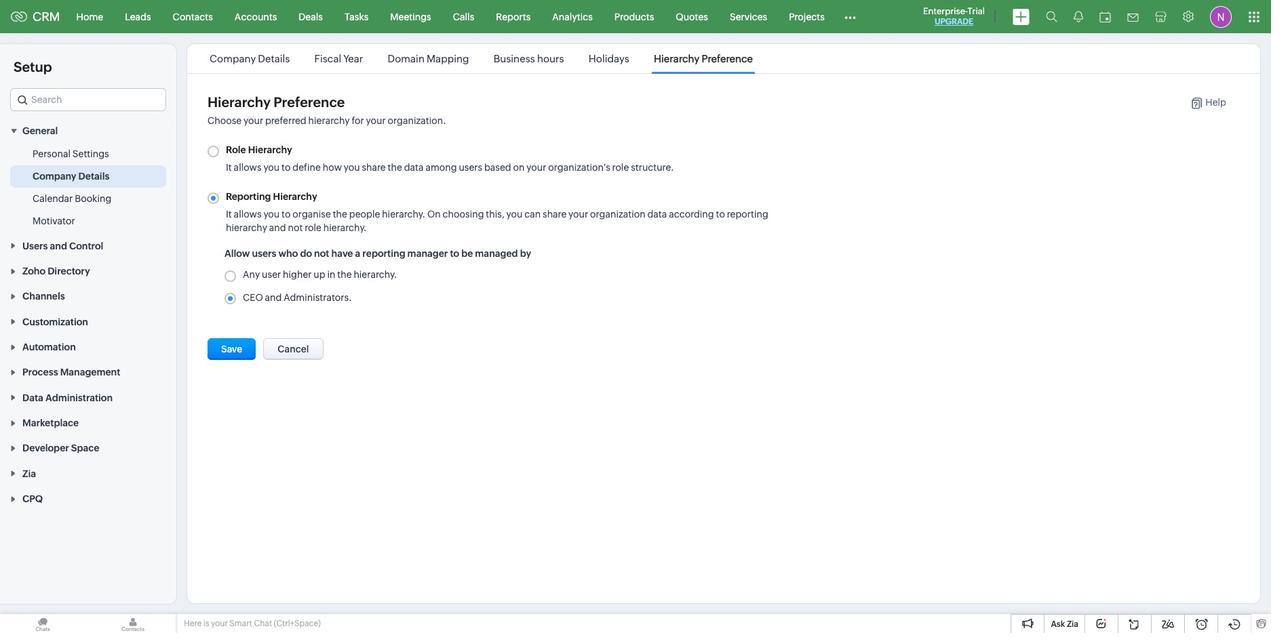 Task type: vqa. For each thing, say whether or not it's contained in the screenshot.
among
yes



Task type: describe. For each thing, give the bounding box(es) containing it.
personal settings link
[[33, 148, 109, 161]]

you left define
[[264, 162, 280, 173]]

Other Modules field
[[836, 6, 865, 27]]

enterprise-
[[924, 6, 968, 16]]

it for it allows you to organise the people hierarchy. on choosing this, you can share your organization data according to reporting hierarchy and not role hierarchy.
[[226, 209, 232, 220]]

based
[[485, 162, 512, 173]]

general region
[[0, 143, 176, 233]]

automation
[[22, 342, 76, 353]]

chats image
[[0, 615, 86, 634]]

be
[[462, 248, 473, 259]]

2 vertical spatial hierarchy.
[[354, 269, 397, 280]]

deals
[[299, 11, 323, 22]]

allows for role
[[234, 162, 262, 173]]

general
[[22, 126, 58, 137]]

calls link
[[442, 0, 485, 33]]

enterprise-trial upgrade
[[924, 6, 985, 26]]

leads
[[125, 11, 151, 22]]

role
[[226, 145, 246, 155]]

hierarchy inside reporting hierarchy it allows you to organise the people hierarchy. on choosing this, you can share your organization data according to reporting hierarchy and not role hierarchy.
[[226, 223, 267, 233]]

analytics
[[553, 11, 593, 22]]

directory
[[48, 266, 90, 277]]

company inside general region
[[33, 171, 76, 182]]

who
[[279, 248, 298, 259]]

this,
[[486, 209, 505, 220]]

on
[[428, 209, 441, 220]]

and inside reporting hierarchy it allows you to organise the people hierarchy. on choosing this, you can share your organization data according to reporting hierarchy and not role hierarchy.
[[269, 223, 286, 233]]

the inside reporting hierarchy it allows you to organise the people hierarchy. on choosing this, you can share your organization data according to reporting hierarchy and not role hierarchy.
[[333, 209, 347, 220]]

calls
[[453, 11, 475, 22]]

hierarchy preference link
[[652, 53, 755, 64]]

do
[[300, 248, 312, 259]]

developer space button
[[0, 436, 176, 461]]

automation button
[[0, 334, 176, 360]]

developer space
[[22, 443, 99, 454]]

tasks
[[345, 11, 369, 22]]

users inside role hierarchy it allows you to define how you share the data among users based on your organization's role structure.
[[459, 162, 483, 173]]

search image
[[1046, 11, 1058, 22]]

quotes
[[676, 11, 709, 22]]

according
[[669, 209, 714, 220]]

fiscal year
[[315, 53, 363, 64]]

it for it allows you to define how you share the data among users based on your organization's role structure.
[[226, 162, 232, 173]]

ask zia
[[1052, 620, 1079, 630]]

and for ceo and administrators.
[[265, 293, 282, 303]]

data administration
[[22, 393, 113, 404]]

accounts link
[[224, 0, 288, 33]]

channels
[[22, 291, 65, 302]]

profile element
[[1203, 0, 1241, 33]]

in
[[327, 269, 336, 280]]

1 vertical spatial users
[[252, 248, 277, 259]]

quotes link
[[665, 0, 719, 33]]

business hours link
[[492, 53, 567, 64]]

you right 'how'
[[344, 162, 360, 173]]

0 vertical spatial hierarchy
[[309, 115, 350, 126]]

zia button
[[0, 461, 176, 486]]

reporting
[[226, 191, 271, 202]]

your right is
[[211, 620, 228, 629]]

not inside reporting hierarchy it allows you to organise the people hierarchy. on choosing this, you can share your organization data according to reporting hierarchy and not role hierarchy.
[[288, 223, 303, 233]]

choose
[[208, 115, 242, 126]]

allow users who do not have a reporting manager to be managed by
[[225, 248, 532, 259]]

your inside reporting hierarchy it allows you to organise the people hierarchy. on choosing this, you can share your organization data according to reporting hierarchy and not role hierarchy.
[[569, 209, 589, 220]]

help link
[[1178, 97, 1227, 109]]

cpq button
[[0, 486, 176, 512]]

share inside role hierarchy it allows you to define how you share the data among users based on your organization's role structure.
[[362, 162, 386, 173]]

projects
[[789, 11, 825, 22]]

1 horizontal spatial not
[[314, 248, 329, 259]]

to left organise
[[282, 209, 291, 220]]

process
[[22, 367, 58, 378]]

calendar booking
[[33, 194, 112, 205]]

company details inside list
[[210, 53, 290, 64]]

contacts
[[173, 11, 213, 22]]

meetings link
[[380, 0, 442, 33]]

1 vertical spatial zia
[[1067, 620, 1079, 630]]

hierarchy inside reporting hierarchy it allows you to organise the people hierarchy. on choosing this, you can share your organization data according to reporting hierarchy and not role hierarchy.
[[273, 191, 317, 202]]

mails image
[[1128, 13, 1139, 21]]

the inside role hierarchy it allows you to define how you share the data among users based on your organization's role structure.
[[388, 162, 402, 173]]

users and control
[[22, 241, 103, 252]]

and for users and control
[[50, 241, 67, 252]]

ask
[[1052, 620, 1066, 630]]

analytics link
[[542, 0, 604, 33]]

is
[[204, 620, 209, 629]]

signals element
[[1066, 0, 1092, 33]]

management
[[60, 367, 120, 378]]

1 horizontal spatial company
[[210, 53, 256, 64]]

users and control button
[[0, 233, 176, 258]]

you down reporting
[[264, 209, 280, 220]]

services
[[730, 11, 768, 22]]

hierarchy inside role hierarchy it allows you to define how you share the data among users based on your organization's role structure.
[[248, 145, 292, 155]]

mails element
[[1120, 1, 1148, 32]]

smart
[[230, 620, 252, 629]]

upgrade
[[935, 17, 974, 26]]

marketplace
[[22, 418, 79, 429]]

contacts image
[[90, 615, 176, 634]]

search element
[[1038, 0, 1066, 33]]

0 vertical spatial details
[[258, 53, 290, 64]]

customization button
[[0, 309, 176, 334]]

list containing company details
[[197, 44, 766, 73]]

administration
[[45, 393, 113, 404]]

0 horizontal spatial preference
[[274, 94, 345, 110]]

here
[[184, 620, 202, 629]]

contacts link
[[162, 0, 224, 33]]

for
[[352, 115, 364, 126]]

domain
[[388, 53, 425, 64]]

1 vertical spatial company details link
[[33, 170, 109, 183]]

on
[[513, 162, 525, 173]]

people
[[349, 209, 380, 220]]

manager
[[408, 248, 448, 259]]

have
[[332, 248, 353, 259]]

products link
[[604, 0, 665, 33]]

leads link
[[114, 0, 162, 33]]

to left be
[[450, 248, 459, 259]]

preferred
[[265, 115, 307, 126]]

zoho directory button
[[0, 258, 176, 284]]

0 horizontal spatial hierarchy preference
[[208, 94, 345, 110]]

developer
[[22, 443, 69, 454]]

hierarchy inside list
[[654, 53, 700, 64]]



Task type: locate. For each thing, give the bounding box(es) containing it.
0 vertical spatial not
[[288, 223, 303, 233]]

reporting right the a
[[363, 248, 406, 259]]

allow
[[225, 248, 250, 259]]

0 vertical spatial zia
[[22, 469, 36, 480]]

your right choose
[[244, 115, 263, 126]]

0 vertical spatial share
[[362, 162, 386, 173]]

reporting right according
[[727, 209, 769, 220]]

setup
[[14, 59, 52, 75]]

the left people
[[333, 209, 347, 220]]

your right for
[[366, 115, 386, 126]]

business
[[494, 53, 535, 64]]

reports link
[[485, 0, 542, 33]]

hierarchy preference
[[654, 53, 753, 64], [208, 94, 345, 110]]

choosing
[[443, 209, 484, 220]]

0 vertical spatial reporting
[[727, 209, 769, 220]]

0 vertical spatial the
[[388, 162, 402, 173]]

choose your preferred hierarchy for your organization.
[[208, 115, 446, 126]]

0 horizontal spatial not
[[288, 223, 303, 233]]

it inside role hierarchy it allows you to define how you share the data among users based on your organization's role structure.
[[226, 162, 232, 173]]

0 horizontal spatial zia
[[22, 469, 36, 480]]

hierarchy.
[[382, 209, 426, 220], [324, 223, 367, 233], [354, 269, 397, 280]]

data
[[404, 162, 424, 173], [648, 209, 667, 220]]

it
[[226, 162, 232, 173], [226, 209, 232, 220]]

1 vertical spatial share
[[543, 209, 567, 220]]

products
[[615, 11, 654, 22]]

create menu element
[[1005, 0, 1038, 33]]

company
[[210, 53, 256, 64], [33, 171, 76, 182]]

role inside role hierarchy it allows you to define how you share the data among users based on your organization's role structure.
[[613, 162, 629, 173]]

ceo and administrators.
[[243, 293, 352, 303]]

zia right ask
[[1067, 620, 1079, 630]]

allows for reporting
[[234, 209, 262, 220]]

crm link
[[11, 10, 60, 24]]

user
[[262, 269, 281, 280]]

profile image
[[1211, 6, 1232, 27]]

role inside reporting hierarchy it allows you to organise the people hierarchy. on choosing this, you can share your organization data according to reporting hierarchy and not role hierarchy.
[[305, 223, 322, 233]]

1 vertical spatial hierarchy
[[226, 223, 267, 233]]

and inside dropdown button
[[50, 241, 67, 252]]

process management
[[22, 367, 120, 378]]

1 vertical spatial and
[[50, 241, 67, 252]]

1 horizontal spatial users
[[459, 162, 483, 173]]

hierarchy up allow
[[226, 223, 267, 233]]

hierarchy up organise
[[273, 191, 317, 202]]

1 allows from the top
[[234, 162, 262, 173]]

calendar
[[33, 194, 73, 205]]

company details link
[[208, 53, 292, 64], [33, 170, 109, 183]]

hierarchy preference up the preferred
[[208, 94, 345, 110]]

you left "can"
[[507, 209, 523, 220]]

2 allows from the top
[[234, 209, 262, 220]]

it inside reporting hierarchy it allows you to organise the people hierarchy. on choosing this, you can share your organization data according to reporting hierarchy and not role hierarchy.
[[226, 209, 232, 220]]

0 vertical spatial role
[[613, 162, 629, 173]]

None button
[[208, 339, 256, 360], [263, 339, 323, 360], [208, 339, 256, 360], [263, 339, 323, 360]]

it down role
[[226, 162, 232, 173]]

allows
[[234, 162, 262, 173], [234, 209, 262, 220]]

domain mapping
[[388, 53, 469, 64]]

2 vertical spatial the
[[337, 269, 352, 280]]

trial
[[968, 6, 985, 16]]

cpq
[[22, 494, 43, 505]]

and right users
[[50, 241, 67, 252]]

administrators.
[[284, 293, 352, 303]]

(ctrl+space)
[[274, 620, 321, 629]]

1 vertical spatial data
[[648, 209, 667, 220]]

users
[[459, 162, 483, 173], [252, 248, 277, 259]]

0 vertical spatial company
[[210, 53, 256, 64]]

not down organise
[[288, 223, 303, 233]]

0 horizontal spatial hierarchy
[[226, 223, 267, 233]]

organization.
[[388, 115, 446, 126]]

a
[[355, 248, 361, 259]]

hours
[[537, 53, 564, 64]]

1 horizontal spatial hierarchy preference
[[654, 53, 753, 64]]

company details down accounts link
[[210, 53, 290, 64]]

1 horizontal spatial role
[[613, 162, 629, 173]]

to inside role hierarchy it allows you to define how you share the data among users based on your organization's role structure.
[[282, 162, 291, 173]]

0 horizontal spatial users
[[252, 248, 277, 259]]

details up 'booking'
[[78, 171, 109, 182]]

personal
[[33, 149, 71, 160]]

general button
[[0, 118, 176, 143]]

1 horizontal spatial reporting
[[727, 209, 769, 220]]

Search text field
[[11, 89, 166, 111]]

0 vertical spatial allows
[[234, 162, 262, 173]]

data inside reporting hierarchy it allows you to organise the people hierarchy. on choosing this, you can share your organization data according to reporting hierarchy and not role hierarchy.
[[648, 209, 667, 220]]

accounts
[[235, 11, 277, 22]]

data inside role hierarchy it allows you to define how you share the data among users based on your organization's role structure.
[[404, 162, 424, 173]]

1 vertical spatial reporting
[[363, 248, 406, 259]]

hierarchy preference inside list
[[654, 53, 753, 64]]

crm
[[33, 10, 60, 24]]

home link
[[66, 0, 114, 33]]

1 horizontal spatial company details
[[210, 53, 290, 64]]

0 vertical spatial users
[[459, 162, 483, 173]]

motivator
[[33, 216, 75, 227]]

company details
[[210, 53, 290, 64], [33, 171, 109, 182]]

reporting
[[727, 209, 769, 220], [363, 248, 406, 259]]

data administration button
[[0, 385, 176, 410]]

0 vertical spatial hierarchy preference
[[654, 53, 753, 64]]

calendar booking link
[[33, 192, 112, 206]]

zia inside dropdown button
[[22, 469, 36, 480]]

role down organise
[[305, 223, 322, 233]]

users
[[22, 241, 48, 252]]

control
[[69, 241, 103, 252]]

business hours
[[494, 53, 564, 64]]

hierarchy. left on
[[382, 209, 426, 220]]

data left the among
[[404, 162, 424, 173]]

2 vertical spatial and
[[265, 293, 282, 303]]

hierarchy preference down quotes link
[[654, 53, 753, 64]]

0 horizontal spatial data
[[404, 162, 424, 173]]

1 horizontal spatial share
[[543, 209, 567, 220]]

zia up cpq
[[22, 469, 36, 480]]

to left define
[[282, 162, 291, 173]]

company up calendar
[[33, 171, 76, 182]]

0 horizontal spatial company
[[33, 171, 76, 182]]

how
[[323, 162, 342, 173]]

booking
[[75, 194, 112, 205]]

reports
[[496, 11, 531, 22]]

year
[[344, 53, 363, 64]]

services link
[[719, 0, 779, 33]]

company details link down 'personal settings'
[[33, 170, 109, 183]]

2 it from the top
[[226, 209, 232, 220]]

1 vertical spatial company details
[[33, 171, 109, 182]]

1 horizontal spatial data
[[648, 209, 667, 220]]

0 vertical spatial it
[[226, 162, 232, 173]]

hierarchy up choose
[[208, 94, 271, 110]]

1 vertical spatial details
[[78, 171, 109, 182]]

deals link
[[288, 0, 334, 33]]

0 horizontal spatial company details link
[[33, 170, 109, 183]]

0 horizontal spatial company details
[[33, 171, 109, 182]]

define
[[293, 162, 321, 173]]

preference up choose your preferred hierarchy for your organization.
[[274, 94, 345, 110]]

1 vertical spatial hierarchy preference
[[208, 94, 345, 110]]

structure.
[[631, 162, 674, 173]]

and up who
[[269, 223, 286, 233]]

allows down role
[[234, 162, 262, 173]]

holidays
[[589, 53, 630, 64]]

organise
[[293, 209, 331, 220]]

hierarchy. down people
[[324, 223, 367, 233]]

1 vertical spatial hierarchy.
[[324, 223, 367, 233]]

chat
[[254, 620, 272, 629]]

role left structure.
[[613, 162, 629, 173]]

0 horizontal spatial role
[[305, 223, 322, 233]]

share right "can"
[[543, 209, 567, 220]]

can
[[525, 209, 541, 220]]

and right ceo
[[265, 293, 282, 303]]

0 horizontal spatial details
[[78, 171, 109, 182]]

details down "accounts"
[[258, 53, 290, 64]]

0 vertical spatial company details
[[210, 53, 290, 64]]

1 it from the top
[[226, 162, 232, 173]]

hierarchy left for
[[309, 115, 350, 126]]

hierarchy. down allow users who do not have a reporting manager to be managed by on the top left
[[354, 269, 397, 280]]

company details inside general region
[[33, 171, 109, 182]]

the right in
[[337, 269, 352, 280]]

the left the among
[[388, 162, 402, 173]]

share right 'how'
[[362, 162, 386, 173]]

data
[[22, 393, 43, 404]]

users up user at the top left of the page
[[252, 248, 277, 259]]

1 horizontal spatial zia
[[1067, 620, 1079, 630]]

1 horizontal spatial details
[[258, 53, 290, 64]]

None field
[[10, 88, 166, 111]]

projects link
[[779, 0, 836, 33]]

help
[[1206, 97, 1227, 108]]

0 vertical spatial company details link
[[208, 53, 292, 64]]

share inside reporting hierarchy it allows you to organise the people hierarchy. on choosing this, you can share your organization data according to reporting hierarchy and not role hierarchy.
[[543, 209, 567, 220]]

fiscal
[[315, 53, 342, 64]]

0 horizontal spatial reporting
[[363, 248, 406, 259]]

hierarchy down the preferred
[[248, 145, 292, 155]]

company down "accounts"
[[210, 53, 256, 64]]

not right do
[[314, 248, 329, 259]]

company details down 'personal settings'
[[33, 171, 109, 182]]

0 vertical spatial data
[[404, 162, 424, 173]]

0 vertical spatial preference
[[702, 53, 753, 64]]

1 horizontal spatial hierarchy
[[309, 115, 350, 126]]

create menu image
[[1013, 8, 1030, 25]]

allows inside role hierarchy it allows you to define how you share the data among users based on your organization's role structure.
[[234, 162, 262, 173]]

1 vertical spatial allows
[[234, 209, 262, 220]]

any user higher up in the hierarchy.
[[243, 269, 397, 280]]

preference down services link
[[702, 53, 753, 64]]

domain mapping link
[[386, 53, 471, 64]]

details inside general region
[[78, 171, 109, 182]]

and
[[269, 223, 286, 233], [50, 241, 67, 252], [265, 293, 282, 303]]

1 vertical spatial the
[[333, 209, 347, 220]]

managed
[[475, 248, 518, 259]]

allows down reporting
[[234, 209, 262, 220]]

1 vertical spatial role
[[305, 223, 322, 233]]

1 vertical spatial company
[[33, 171, 76, 182]]

your left organization
[[569, 209, 589, 220]]

to right according
[[716, 209, 725, 220]]

0 vertical spatial hierarchy.
[[382, 209, 426, 220]]

your right 'on'
[[527, 162, 547, 173]]

list
[[197, 44, 766, 73]]

it down reporting
[[226, 209, 232, 220]]

any
[[243, 269, 260, 280]]

1 vertical spatial preference
[[274, 94, 345, 110]]

here is your smart chat (ctrl+space)
[[184, 620, 321, 629]]

1 vertical spatial not
[[314, 248, 329, 259]]

company details link down accounts link
[[208, 53, 292, 64]]

organization's
[[549, 162, 611, 173]]

1 horizontal spatial company details link
[[208, 53, 292, 64]]

users left based
[[459, 162, 483, 173]]

details
[[258, 53, 290, 64], [78, 171, 109, 182]]

allows inside reporting hierarchy it allows you to organise the people hierarchy. on choosing this, you can share your organization data according to reporting hierarchy and not role hierarchy.
[[234, 209, 262, 220]]

signals image
[[1074, 11, 1084, 22]]

your inside role hierarchy it allows you to define how you share the data among users based on your organization's role structure.
[[527, 162, 547, 173]]

role hierarchy it allows you to define how you share the data among users based on your organization's role structure.
[[226, 145, 674, 173]]

the
[[388, 162, 402, 173], [333, 209, 347, 220], [337, 269, 352, 280]]

data left according
[[648, 209, 667, 220]]

0 vertical spatial and
[[269, 223, 286, 233]]

1 vertical spatial it
[[226, 209, 232, 220]]

0 horizontal spatial share
[[362, 162, 386, 173]]

personal settings
[[33, 149, 109, 160]]

ceo
[[243, 293, 263, 303]]

1 horizontal spatial preference
[[702, 53, 753, 64]]

settings
[[72, 149, 109, 160]]

hierarchy down quotes link
[[654, 53, 700, 64]]

calendar image
[[1100, 11, 1112, 22]]

reporting inside reporting hierarchy it allows you to organise the people hierarchy. on choosing this, you can share your organization data according to reporting hierarchy and not role hierarchy.
[[727, 209, 769, 220]]

higher
[[283, 269, 312, 280]]



